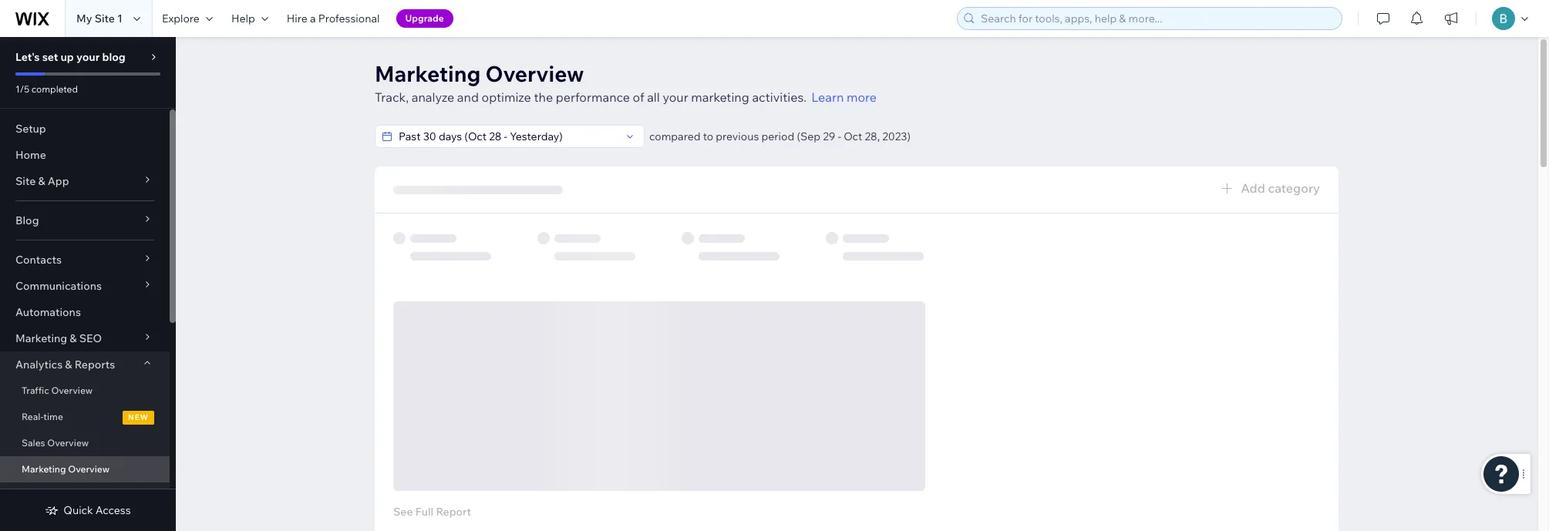 Task type: vqa. For each thing, say whether or not it's contained in the screenshot.
Learn more link
yes



Task type: locate. For each thing, give the bounding box(es) containing it.
of
[[633, 89, 645, 105]]

upgrade
[[405, 12, 444, 24]]

0 vertical spatial marketing
[[375, 60, 481, 87]]

1 vertical spatial marketing
[[15, 332, 67, 346]]

29
[[823, 130, 836, 143]]

& inside dropdown button
[[70, 332, 77, 346]]

marketing
[[375, 60, 481, 87], [15, 332, 67, 346], [22, 464, 66, 475]]

to
[[703, 130, 714, 143]]

new
[[128, 413, 149, 423]]

overview up the the
[[486, 60, 584, 87]]

marketing & seo
[[15, 332, 102, 346]]

blog button
[[0, 207, 170, 234]]

your right all
[[663, 89, 689, 105]]

site & app button
[[0, 168, 170, 194]]

0 vertical spatial your
[[76, 50, 100, 64]]

1/5 completed
[[15, 83, 78, 95]]

overview down analytics & reports
[[51, 385, 93, 396]]

learn
[[812, 89, 844, 105]]

2023)
[[883, 130, 911, 143]]

1 vertical spatial your
[[663, 89, 689, 105]]

overview down sales overview link
[[68, 464, 110, 475]]

1 horizontal spatial your
[[663, 89, 689, 105]]

2 vertical spatial &
[[65, 358, 72, 372]]

app
[[48, 174, 69, 188]]

& for analytics
[[65, 358, 72, 372]]

& for marketing
[[70, 332, 77, 346]]

reports
[[75, 358, 115, 372]]

communications button
[[0, 273, 170, 299]]

your
[[76, 50, 100, 64], [663, 89, 689, 105]]

site & app
[[15, 174, 69, 188]]

marketing up analyze
[[375, 60, 481, 87]]

activities.
[[752, 89, 807, 105]]

0 vertical spatial site
[[95, 12, 115, 25]]

site left 1
[[95, 12, 115, 25]]

& for site
[[38, 174, 45, 188]]

1/5
[[15, 83, 29, 95]]

marketing inside dropdown button
[[15, 332, 67, 346]]

site
[[95, 12, 115, 25], [15, 174, 36, 188]]

all
[[647, 89, 660, 105]]

help button
[[222, 0, 277, 37]]

1 horizontal spatial site
[[95, 12, 115, 25]]

0 horizontal spatial your
[[76, 50, 100, 64]]

professional
[[318, 12, 380, 25]]

set
[[42, 50, 58, 64]]

marketing overview link
[[0, 457, 170, 483]]

and
[[457, 89, 479, 105]]

period
[[762, 130, 795, 143]]

traffic overview
[[22, 385, 93, 396]]

2 vertical spatial marketing
[[22, 464, 66, 475]]

overview
[[486, 60, 584, 87], [51, 385, 93, 396], [47, 437, 89, 449], [68, 464, 110, 475]]

your right the up
[[76, 50, 100, 64]]

quick access
[[64, 504, 131, 518]]

setup
[[15, 122, 46, 136]]

overview inside "link"
[[51, 385, 93, 396]]

let's set up your blog
[[15, 50, 126, 64]]

& inside dropdown button
[[65, 358, 72, 372]]

& left reports
[[65, 358, 72, 372]]

0 horizontal spatial site
[[15, 174, 36, 188]]

contacts
[[15, 253, 62, 267]]

setup link
[[0, 116, 170, 142]]

track,
[[375, 89, 409, 105]]

blog
[[15, 214, 39, 228]]

overview inside marketing overview track, analyze and optimize the performance of all your marketing activities. learn more
[[486, 60, 584, 87]]

sales overview
[[22, 437, 89, 449]]

site down home
[[15, 174, 36, 188]]

previous
[[716, 130, 759, 143]]

upgrade button
[[396, 9, 453, 28]]

1 vertical spatial site
[[15, 174, 36, 188]]

marketing down sales
[[22, 464, 66, 475]]

sales
[[22, 437, 45, 449]]

& left the app
[[38, 174, 45, 188]]

traffic
[[22, 385, 49, 396]]

& inside "dropdown button"
[[38, 174, 45, 188]]

marketing up analytics on the left of page
[[15, 332, 67, 346]]

marketing for marketing & seo
[[15, 332, 67, 346]]

learn more link
[[812, 88, 877, 106]]

marketing & seo button
[[0, 326, 170, 352]]

0 vertical spatial &
[[38, 174, 45, 188]]

-
[[838, 130, 842, 143]]

1 vertical spatial &
[[70, 332, 77, 346]]

analytics
[[15, 358, 63, 372]]

automations link
[[0, 299, 170, 326]]

& left the "seo"
[[70, 332, 77, 346]]

contacts button
[[0, 247, 170, 273]]

None field
[[394, 126, 621, 147]]

marketing inside marketing overview track, analyze and optimize the performance of all your marketing activities. learn more
[[375, 60, 481, 87]]

performance
[[556, 89, 630, 105]]

overview for marketing overview
[[68, 464, 110, 475]]

up
[[61, 50, 74, 64]]

&
[[38, 174, 45, 188], [70, 332, 77, 346], [65, 358, 72, 372]]

explore
[[162, 12, 200, 25]]

overview up marketing overview
[[47, 437, 89, 449]]



Task type: describe. For each thing, give the bounding box(es) containing it.
real-time
[[22, 411, 63, 423]]

marketing
[[691, 89, 750, 105]]

communications
[[15, 279, 102, 293]]

compared to previous period (sep 29 - oct 28, 2023)
[[649, 130, 911, 143]]

automations
[[15, 305, 81, 319]]

hire a professional link
[[277, 0, 389, 37]]

marketing overview track, analyze and optimize the performance of all your marketing activities. learn more
[[375, 60, 877, 105]]

overview for traffic overview
[[51, 385, 93, 396]]

optimize
[[482, 89, 531, 105]]

marketing for marketing overview track, analyze and optimize the performance of all your marketing activities. learn more
[[375, 60, 481, 87]]

access
[[95, 504, 131, 518]]

blog
[[102, 50, 126, 64]]

analytics & reports
[[15, 358, 115, 372]]

site inside "dropdown button"
[[15, 174, 36, 188]]

time
[[43, 411, 63, 423]]

compared
[[649, 130, 701, 143]]

the
[[534, 89, 553, 105]]

sales overview link
[[0, 430, 170, 457]]

hire a professional
[[287, 12, 380, 25]]

28,
[[865, 130, 880, 143]]

overview for marketing overview track, analyze and optimize the performance of all your marketing activities. learn more
[[486, 60, 584, 87]]

home link
[[0, 142, 170, 168]]

oct
[[844, 130, 863, 143]]

quick
[[64, 504, 93, 518]]

sidebar element
[[0, 37, 176, 531]]

analyze
[[412, 89, 455, 105]]

quick access button
[[45, 504, 131, 518]]

marketing overview
[[22, 464, 110, 475]]

Search for tools, apps, help & more... field
[[977, 8, 1338, 29]]

analytics & reports button
[[0, 352, 170, 378]]

home
[[15, 148, 46, 162]]

my site 1
[[76, 12, 123, 25]]

more
[[847, 89, 877, 105]]

marketing for marketing overview
[[22, 464, 66, 475]]

let's
[[15, 50, 40, 64]]

(sep
[[797, 130, 821, 143]]

completed
[[32, 83, 78, 95]]

1
[[117, 12, 123, 25]]

a
[[310, 12, 316, 25]]

overview for sales overview
[[47, 437, 89, 449]]

traffic overview link
[[0, 378, 170, 404]]

help
[[231, 12, 255, 25]]

seo
[[79, 332, 102, 346]]

your inside marketing overview track, analyze and optimize the performance of all your marketing activities. learn more
[[663, 89, 689, 105]]

hire
[[287, 12, 308, 25]]

my
[[76, 12, 92, 25]]

real-
[[22, 411, 43, 423]]

your inside the sidebar element
[[76, 50, 100, 64]]



